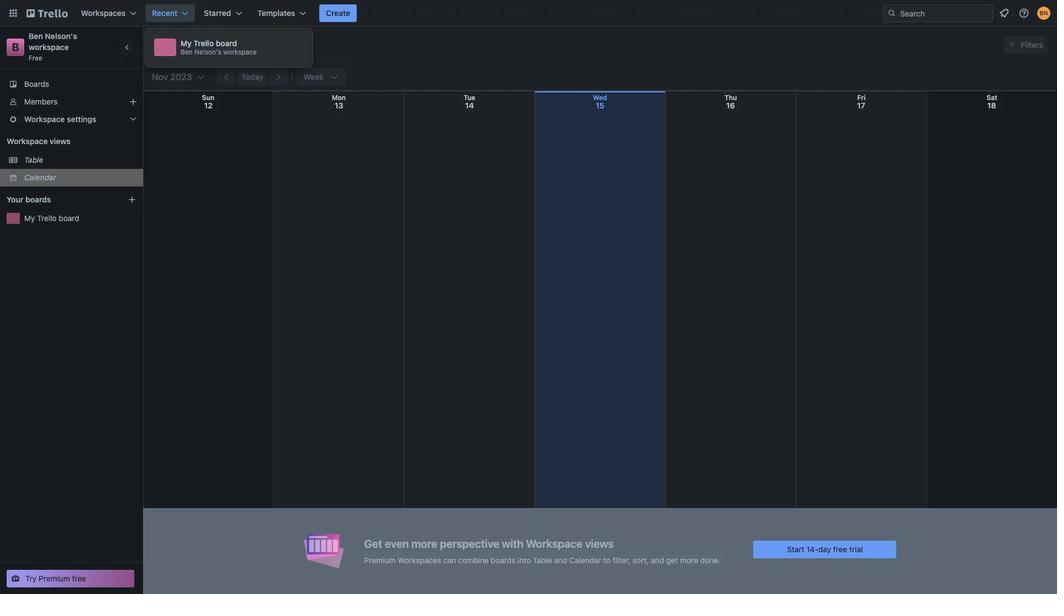 Task type: locate. For each thing, give the bounding box(es) containing it.
recent
[[152, 8, 177, 18]]

1 vertical spatial workspace
[[7, 137, 48, 146]]

free inside button
[[72, 574, 86, 584]]

my down your boards
[[24, 214, 35, 223]]

b link
[[7, 39, 24, 56]]

boards
[[24, 79, 49, 89]]

0 vertical spatial my
[[181, 39, 192, 48]]

1 vertical spatial calendar
[[24, 173, 56, 182]]

workspace for workspace views
[[7, 137, 48, 146]]

views
[[50, 137, 71, 146], [585, 538, 614, 550]]

free right try
[[72, 574, 86, 584]]

0 horizontal spatial ben
[[29, 31, 43, 41]]

1 vertical spatial workspaces
[[398, 556, 441, 565]]

recent button
[[145, 4, 195, 22]]

1 horizontal spatial boards
[[491, 556, 515, 565]]

1 horizontal spatial workspaces
[[398, 556, 441, 565]]

0 vertical spatial free
[[833, 545, 847, 554]]

board for my trello board ben nelson's workspace
[[216, 39, 237, 48]]

0 vertical spatial workspaces
[[81, 8, 126, 18]]

1 horizontal spatial premium
[[364, 556, 396, 565]]

members link
[[0, 93, 143, 111]]

0 horizontal spatial views
[[50, 137, 71, 146]]

try premium free button
[[7, 570, 134, 588]]

done.
[[700, 556, 720, 565]]

table link
[[24, 155, 137, 166]]

nov 2023
[[152, 72, 192, 82]]

try premium free
[[25, 574, 86, 584]]

2 vertical spatial workspace
[[526, 538, 583, 550]]

13
[[335, 101, 343, 110]]

1 horizontal spatial table
[[533, 556, 552, 565]]

add board image
[[128, 195, 137, 204]]

calendar
[[151, 39, 197, 51], [24, 173, 56, 182], [569, 556, 601, 565]]

workspace
[[24, 115, 65, 124], [7, 137, 48, 146], [526, 538, 583, 550]]

1 horizontal spatial board
[[216, 39, 237, 48]]

2 horizontal spatial calendar
[[569, 556, 601, 565]]

1 horizontal spatial nelson's
[[194, 48, 221, 56]]

0 vertical spatial premium
[[364, 556, 396, 565]]

boards link
[[0, 75, 143, 93]]

2 and from the left
[[651, 556, 664, 565]]

workspaces
[[81, 8, 126, 18], [398, 556, 441, 565]]

workspace up into
[[526, 538, 583, 550]]

views up to at the right bottom of page
[[585, 538, 614, 550]]

boards
[[25, 195, 51, 204], [491, 556, 515, 565]]

1 vertical spatial table
[[533, 556, 552, 565]]

boards up my trello board
[[25, 195, 51, 204]]

free right day
[[833, 545, 847, 554]]

workspaces up the workspace navigation collapse icon
[[81, 8, 126, 18]]

your
[[7, 195, 23, 204]]

premium down get
[[364, 556, 396, 565]]

workspace
[[29, 42, 69, 52], [223, 48, 257, 56]]

boards down with
[[491, 556, 515, 565]]

1 vertical spatial my
[[24, 214, 35, 223]]

week button
[[297, 68, 346, 86]]

workspace inside ben nelson's workspace free
[[29, 42, 69, 52]]

my inside my trello board link
[[24, 214, 35, 223]]

calendar link
[[24, 172, 137, 183]]

ben
[[29, 31, 43, 41], [181, 48, 193, 56]]

more
[[411, 538, 437, 550], [680, 556, 698, 565]]

workspaces inside "dropdown button"
[[81, 8, 126, 18]]

workspace down the members
[[24, 115, 65, 124]]

can
[[443, 556, 456, 565]]

workspace up the free
[[29, 42, 69, 52]]

workspace down workspace settings
[[7, 137, 48, 146]]

1 vertical spatial boards
[[491, 556, 515, 565]]

0 horizontal spatial more
[[411, 538, 437, 550]]

0 vertical spatial table
[[24, 155, 43, 165]]

ben nelson's workspace link
[[29, 31, 79, 52]]

0 vertical spatial calendar
[[151, 39, 197, 51]]

table inside get even more perspective with workspace views premium workspaces can combine boards into table and calendar to filter, sort, and get more done.
[[533, 556, 552, 565]]

my
[[181, 39, 192, 48], [24, 214, 35, 223]]

1 vertical spatial trello
[[37, 214, 57, 223]]

Calendar text field
[[151, 35, 197, 56]]

calendar inside get even more perspective with workspace views premium workspaces can combine boards into table and calendar to filter, sort, and get more done.
[[569, 556, 601, 565]]

get even more perspective with workspace views premium workspaces can combine boards into table and calendar to filter, sort, and get more done.
[[364, 538, 720, 565]]

0 vertical spatial board
[[216, 39, 237, 48]]

table down workspace views
[[24, 155, 43, 165]]

open information menu image
[[1019, 8, 1030, 19]]

board inside my trello board ben nelson's workspace
[[216, 39, 237, 48]]

and right into
[[554, 556, 567, 565]]

today
[[241, 72, 263, 81]]

ben up the free
[[29, 31, 43, 41]]

table right into
[[533, 556, 552, 565]]

0 horizontal spatial and
[[554, 556, 567, 565]]

perspective
[[440, 538, 499, 550]]

0 vertical spatial nelson's
[[45, 31, 77, 41]]

nelson's
[[45, 31, 77, 41], [194, 48, 221, 56]]

trello down your boards with 1 items element
[[37, 214, 57, 223]]

my trello board ben nelson's workspace
[[181, 39, 257, 56]]

views down workspace settings
[[50, 137, 71, 146]]

trello
[[194, 39, 214, 48], [37, 214, 57, 223]]

workspace views
[[7, 137, 71, 146]]

trial
[[849, 545, 863, 554]]

1 vertical spatial premium
[[39, 574, 70, 584]]

calendar down the recent dropdown button
[[151, 39, 197, 51]]

workspaces button
[[74, 4, 143, 22]]

trello for my trello board
[[37, 214, 57, 223]]

my trello board link
[[24, 213, 137, 224]]

my down the recent dropdown button
[[181, 39, 192, 48]]

1 horizontal spatial ben
[[181, 48, 193, 56]]

more right even
[[411, 538, 437, 550]]

0 horizontal spatial nelson's
[[45, 31, 77, 41]]

1 horizontal spatial and
[[651, 556, 664, 565]]

1 horizontal spatial workspace
[[223, 48, 257, 56]]

0 horizontal spatial workspaces
[[81, 8, 126, 18]]

ben inside my trello board ben nelson's workspace
[[181, 48, 193, 56]]

1 vertical spatial free
[[72, 574, 86, 584]]

start 14-day free trial
[[787, 545, 863, 554]]

0 horizontal spatial free
[[72, 574, 86, 584]]

0 horizontal spatial boards
[[25, 195, 51, 204]]

filter,
[[613, 556, 631, 565]]

board down your boards with 1 items element
[[59, 214, 79, 223]]

primary element
[[0, 0, 1057, 26]]

0 horizontal spatial board
[[59, 214, 79, 223]]

nov
[[152, 72, 168, 82]]

workspaces down even
[[398, 556, 441, 565]]

day
[[818, 545, 831, 554]]

premium right try
[[39, 574, 70, 584]]

premium inside get even more perspective with workspace views premium workspaces can combine boards into table and calendar to filter, sort, and get more done.
[[364, 556, 396, 565]]

search image
[[888, 9, 896, 18]]

0 vertical spatial ben
[[29, 31, 43, 41]]

more right get in the bottom right of the page
[[680, 556, 698, 565]]

board down the starred popup button at the top left of the page
[[216, 39, 237, 48]]

workspace up today
[[223, 48, 257, 56]]

2 vertical spatial calendar
[[569, 556, 601, 565]]

0 horizontal spatial my
[[24, 214, 35, 223]]

16
[[726, 101, 735, 110]]

free
[[29, 54, 42, 62]]

nelson's down back to home image
[[45, 31, 77, 41]]

1 vertical spatial nelson's
[[194, 48, 221, 56]]

workspace inside popup button
[[24, 115, 65, 124]]

0 horizontal spatial trello
[[37, 214, 57, 223]]

get
[[666, 556, 678, 565]]

0 horizontal spatial premium
[[39, 574, 70, 584]]

1 horizontal spatial views
[[585, 538, 614, 550]]

start 14-day free trial link
[[753, 541, 897, 559]]

calendar up your boards
[[24, 173, 56, 182]]

and left get in the bottom right of the page
[[651, 556, 664, 565]]

free
[[833, 545, 847, 554], [72, 574, 86, 584]]

1 horizontal spatial trello
[[194, 39, 214, 48]]

0 horizontal spatial workspace
[[29, 42, 69, 52]]

my for my trello board ben nelson's workspace
[[181, 39, 192, 48]]

trello down starred at the top left
[[194, 39, 214, 48]]

trello inside my trello board ben nelson's workspace
[[194, 39, 214, 48]]

1 horizontal spatial my
[[181, 39, 192, 48]]

0 vertical spatial workspace
[[24, 115, 65, 124]]

board
[[216, 39, 237, 48], [59, 214, 79, 223]]

table
[[24, 155, 43, 165], [533, 556, 552, 565]]

ben up 2023
[[181, 48, 193, 56]]

ben nelson (bennelson96) image
[[1037, 7, 1051, 20]]

1 vertical spatial views
[[585, 538, 614, 550]]

my inside my trello board ben nelson's workspace
[[181, 39, 192, 48]]

1 vertical spatial board
[[59, 214, 79, 223]]

15
[[596, 101, 604, 110]]

boards inside get even more perspective with workspace views premium workspaces can combine boards into table and calendar to filter, sort, and get more done.
[[491, 556, 515, 565]]

templates button
[[251, 4, 313, 22]]

workspace settings
[[24, 115, 96, 124]]

1 horizontal spatial more
[[680, 556, 698, 565]]

tue
[[464, 94, 475, 102]]

1 horizontal spatial calendar
[[151, 39, 197, 51]]

nelson's down starred at the top left
[[194, 48, 221, 56]]

settings
[[67, 115, 96, 124]]

and
[[554, 556, 567, 565], [651, 556, 664, 565]]

1 vertical spatial ben
[[181, 48, 193, 56]]

calendar left to at the right bottom of page
[[569, 556, 601, 565]]

18
[[987, 101, 996, 110]]

premium
[[364, 556, 396, 565], [39, 574, 70, 584]]

0 vertical spatial boards
[[25, 195, 51, 204]]

0 notifications image
[[998, 7, 1011, 20]]

0 horizontal spatial calendar
[[24, 173, 56, 182]]

0 vertical spatial trello
[[194, 39, 214, 48]]



Task type: describe. For each thing, give the bounding box(es) containing it.
thu
[[725, 94, 737, 102]]

Search field
[[896, 5, 993, 21]]

12
[[204, 101, 213, 110]]

even
[[385, 538, 409, 550]]

14-
[[806, 545, 818, 554]]

nov 2023 button
[[148, 68, 205, 86]]

my for my trello board
[[24, 214, 35, 223]]

get
[[364, 538, 382, 550]]

with
[[502, 538, 524, 550]]

starred
[[204, 8, 231, 18]]

workspace inside my trello board ben nelson's workspace
[[223, 48, 257, 56]]

sun
[[202, 94, 214, 102]]

ben nelson's workspace free
[[29, 31, 79, 62]]

filters
[[1021, 40, 1043, 50]]

start
[[787, 545, 804, 554]]

combine
[[458, 556, 489, 565]]

0 vertical spatial more
[[411, 538, 437, 550]]

14
[[465, 101, 474, 110]]

premium inside button
[[39, 574, 70, 584]]

filters button
[[1004, 36, 1047, 54]]

nelson's inside my trello board ben nelson's workspace
[[194, 48, 221, 56]]

1 horizontal spatial free
[[833, 545, 847, 554]]

2023
[[170, 72, 192, 82]]

week
[[304, 72, 324, 81]]

1 and from the left
[[554, 556, 567, 565]]

into
[[518, 556, 531, 565]]

fri
[[857, 94, 866, 102]]

b
[[12, 41, 19, 53]]

views inside get even more perspective with workspace views premium workspaces can combine boards into table and calendar to filter, sort, and get more done.
[[585, 538, 614, 550]]

trello for my trello board ben nelson's workspace
[[194, 39, 214, 48]]

workspace for workspace settings
[[24, 115, 65, 124]]

to
[[603, 556, 611, 565]]

starred button
[[197, 4, 249, 22]]

workspace settings button
[[0, 111, 143, 128]]

create
[[326, 8, 350, 18]]

back to home image
[[26, 4, 68, 22]]

board for my trello board
[[59, 214, 79, 223]]

mon
[[332, 94, 346, 102]]

my trello board
[[24, 214, 79, 223]]

today button
[[237, 68, 268, 86]]

templates
[[258, 8, 295, 18]]

create button
[[319, 4, 357, 22]]

0 horizontal spatial table
[[24, 155, 43, 165]]

try
[[25, 574, 37, 584]]

0 vertical spatial views
[[50, 137, 71, 146]]

wed
[[593, 94, 607, 102]]

sort,
[[633, 556, 649, 565]]

nelson's inside ben nelson's workspace free
[[45, 31, 77, 41]]

members
[[24, 97, 58, 106]]

ben inside ben nelson's workspace free
[[29, 31, 43, 41]]

your boards with 1 items element
[[7, 193, 111, 206]]

your boards
[[7, 195, 51, 204]]

workspace navigation collapse icon image
[[120, 40, 135, 55]]

workspaces inside get even more perspective with workspace views premium workspaces can combine boards into table and calendar to filter, sort, and get more done.
[[398, 556, 441, 565]]

17
[[857, 101, 865, 110]]

1 vertical spatial more
[[680, 556, 698, 565]]

workspace inside get even more perspective with workspace views premium workspaces can combine boards into table and calendar to filter, sort, and get more done.
[[526, 538, 583, 550]]

sat
[[987, 94, 997, 102]]



Task type: vqa. For each thing, say whether or not it's contained in the screenshot.
top Custom
no



